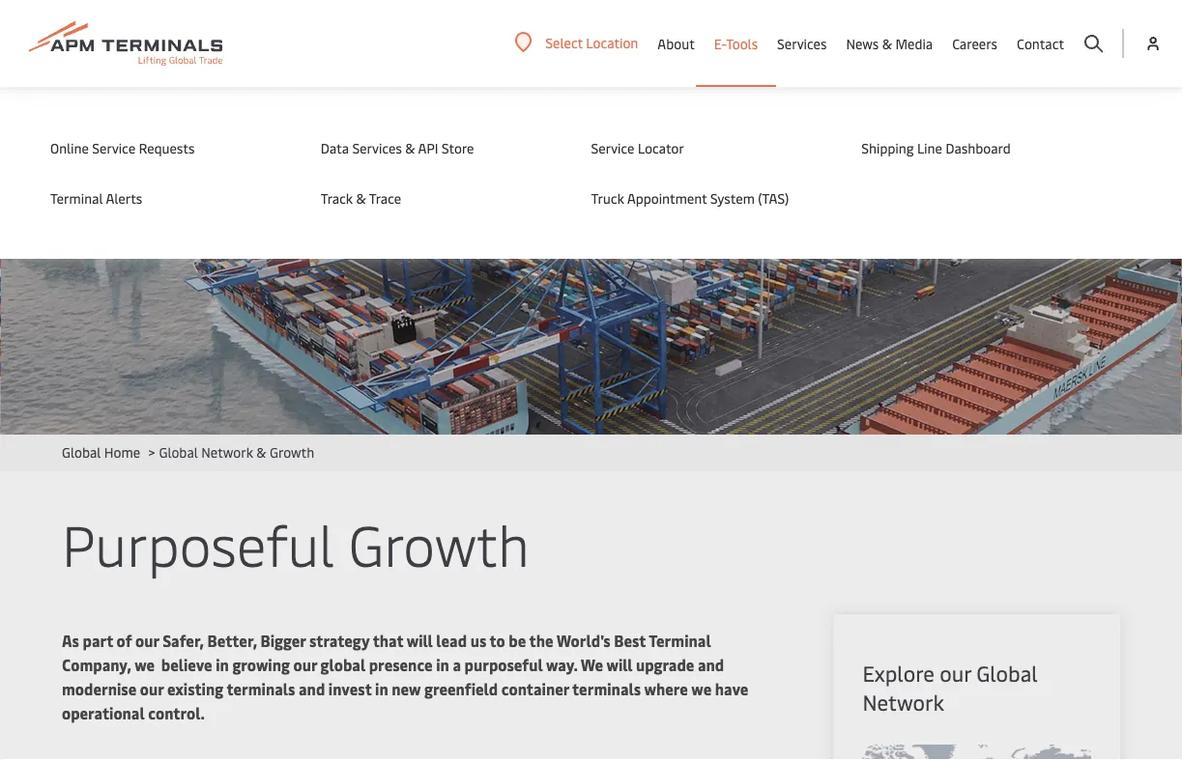 Task type: locate. For each thing, give the bounding box(es) containing it.
network inside explore our global network
[[863, 688, 945, 717]]

service right online
[[92, 139, 136, 157]]

0 vertical spatial and
[[698, 655, 724, 676]]

0 vertical spatial terminal
[[50, 189, 103, 207]]

new
[[392, 679, 421, 700]]

0 horizontal spatial will
[[407, 631, 433, 652]]

growth
[[270, 443, 314, 462], [349, 505, 530, 581]]

modernise
[[62, 679, 137, 700]]

we
[[692, 679, 712, 700]]

1 vertical spatial growth
[[349, 505, 530, 581]]

0 vertical spatial services
[[777, 34, 827, 53]]

1 horizontal spatial global
[[159, 443, 198, 462]]

global up apm terminals network image
[[977, 659, 1038, 688]]

truck
[[591, 189, 625, 207]]

1 horizontal spatial terminal
[[649, 631, 711, 652]]

terminal
[[50, 189, 103, 207], [649, 631, 711, 652]]

network right ">"
[[201, 443, 253, 462]]

services right tools
[[777, 34, 827, 53]]

as
[[62, 631, 79, 652]]

home
[[104, 443, 140, 462]]

shipping line dashboard
[[862, 139, 1011, 157]]

requests
[[139, 139, 195, 157]]

0 horizontal spatial service
[[92, 139, 136, 157]]

will up presence
[[407, 631, 433, 652]]

will down the best
[[607, 655, 633, 676]]

line
[[918, 139, 943, 157]]

services button
[[777, 0, 827, 87]]

in left new
[[375, 679, 388, 700]]

online service requests link
[[50, 137, 282, 159]]

global left home
[[62, 443, 101, 462]]

company,
[[62, 655, 131, 676]]

part
[[83, 631, 113, 652]]

our right explore
[[940, 659, 972, 688]]

terminal alerts link
[[50, 188, 282, 209]]

will
[[407, 631, 433, 652], [607, 655, 633, 676]]

in down better,
[[216, 655, 229, 676]]

2 horizontal spatial global
[[977, 659, 1038, 688]]

côte d'ivoire terminal (cit) simulation image
[[0, 87, 1183, 435]]

1 service from the left
[[92, 139, 136, 157]]

shipping
[[862, 139, 914, 157]]

0 horizontal spatial global
[[62, 443, 101, 462]]

our
[[135, 631, 159, 652], [293, 655, 317, 676], [940, 659, 972, 688], [140, 679, 164, 700]]

terminal inside "as part of our safer, better, bigger strategy that will lead us to be the world's best terminal company, we  believe in growing our global presence in a purposeful way. we will upgrade and modernise our existing terminals and invest in new greenfield container terminals where we have operational control."
[[649, 631, 711, 652]]

and left invest
[[299, 679, 325, 700]]

select location button
[[515, 32, 639, 53]]

terminal up upgrade
[[649, 631, 711, 652]]

our down bigger
[[293, 655, 317, 676]]

online service requests
[[50, 139, 195, 157]]

0 horizontal spatial and
[[299, 679, 325, 700]]

1 horizontal spatial terminals
[[573, 679, 641, 700]]

service left locator at the right of page
[[591, 139, 635, 157]]

0 horizontal spatial growth
[[270, 443, 314, 462]]

greenfield
[[424, 679, 498, 700]]

0 vertical spatial will
[[407, 631, 433, 652]]

terminal left alerts
[[50, 189, 103, 207]]

about button
[[658, 0, 695, 87]]

1 horizontal spatial service
[[591, 139, 635, 157]]

believe
[[161, 655, 212, 676]]

explore our global network
[[863, 659, 1038, 717]]

container
[[502, 679, 569, 700]]

global home link
[[62, 443, 140, 462]]

network down explore
[[863, 688, 945, 717]]

data
[[321, 139, 349, 157]]

lead
[[436, 631, 467, 652]]

e-
[[714, 34, 726, 53]]

in
[[216, 655, 229, 676], [436, 655, 449, 676], [375, 679, 388, 700]]

better,
[[207, 631, 257, 652]]

1 vertical spatial terminal
[[649, 631, 711, 652]]

0 vertical spatial growth
[[270, 443, 314, 462]]

1 horizontal spatial and
[[698, 655, 724, 676]]

online
[[50, 139, 89, 157]]

terminal alerts
[[50, 189, 142, 207]]

have
[[715, 679, 749, 700]]

and
[[698, 655, 724, 676], [299, 679, 325, 700]]

terminals down we
[[573, 679, 641, 700]]

0 horizontal spatial services
[[352, 139, 402, 157]]

that
[[373, 631, 404, 652]]

track
[[321, 189, 353, 207]]

1 vertical spatial network
[[863, 688, 945, 717]]

global
[[62, 443, 101, 462], [159, 443, 198, 462], [977, 659, 1038, 688]]

purposeful
[[62, 505, 334, 581]]

dashboard
[[946, 139, 1011, 157]]

1 horizontal spatial will
[[607, 655, 633, 676]]

1 horizontal spatial services
[[777, 34, 827, 53]]

invest
[[329, 679, 372, 700]]

2 service from the left
[[591, 139, 635, 157]]

&
[[883, 34, 893, 53], [405, 139, 415, 157], [356, 189, 366, 207], [257, 443, 267, 462]]

in left 'a'
[[436, 655, 449, 676]]

network
[[201, 443, 253, 462], [863, 688, 945, 717]]

0 horizontal spatial network
[[201, 443, 253, 462]]

global right ">"
[[159, 443, 198, 462]]

0 vertical spatial network
[[201, 443, 253, 462]]

terminals
[[227, 679, 295, 700], [573, 679, 641, 700]]

service
[[92, 139, 136, 157], [591, 139, 635, 157]]

store
[[442, 139, 474, 157]]

global
[[321, 655, 366, 676]]

our right of on the bottom left
[[135, 631, 159, 652]]

terminals down growing
[[227, 679, 295, 700]]

1 horizontal spatial network
[[863, 688, 945, 717]]

be
[[509, 631, 526, 652]]

we
[[581, 655, 603, 676]]

locator
[[638, 139, 684, 157]]

1 vertical spatial services
[[352, 139, 402, 157]]

purposeful growth
[[62, 505, 530, 581]]

bigger
[[261, 631, 306, 652]]

trace
[[369, 189, 401, 207]]

tools
[[726, 34, 758, 53]]

contact button
[[1017, 0, 1065, 87]]

track & trace
[[321, 189, 401, 207]]

and up we
[[698, 655, 724, 676]]

operational
[[62, 703, 145, 724]]

0 horizontal spatial terminals
[[227, 679, 295, 700]]

services right data
[[352, 139, 402, 157]]

our inside explore our global network
[[940, 659, 972, 688]]



Task type: vqa. For each thing, say whether or not it's contained in the screenshot.
READ MORE button
no



Task type: describe. For each thing, give the bounding box(es) containing it.
truck appointment system (tas)
[[591, 189, 789, 207]]

careers
[[953, 34, 998, 53]]

select location
[[546, 33, 639, 52]]

safer,
[[163, 631, 204, 652]]

service locator
[[591, 139, 684, 157]]

news
[[846, 34, 879, 53]]

apm terminals network image
[[863, 746, 1092, 761]]

truck appointment system (tas) link
[[591, 188, 823, 209]]

news & media button
[[846, 0, 933, 87]]

0 horizontal spatial terminal
[[50, 189, 103, 207]]

1 horizontal spatial growth
[[349, 505, 530, 581]]

of
[[117, 631, 132, 652]]

media
[[896, 34, 933, 53]]

location
[[586, 33, 639, 52]]

global home > global network & growth
[[62, 443, 314, 462]]

alerts
[[106, 189, 142, 207]]

shipping line dashboard link
[[862, 137, 1094, 159]]

select
[[546, 33, 583, 52]]

2 horizontal spatial in
[[436, 655, 449, 676]]

1 terminals from the left
[[227, 679, 295, 700]]

way.
[[546, 655, 578, 676]]

contact
[[1017, 34, 1065, 53]]

0 horizontal spatial in
[[216, 655, 229, 676]]

presence
[[369, 655, 433, 676]]

data services & api store
[[321, 139, 474, 157]]

us
[[471, 631, 487, 652]]

service locator link
[[591, 137, 823, 159]]

purposeful
[[465, 655, 543, 676]]

global inside explore our global network
[[977, 659, 1038, 688]]

2 terminals from the left
[[573, 679, 641, 700]]

to
[[490, 631, 505, 652]]

about
[[658, 34, 695, 53]]

world's
[[557, 631, 611, 652]]

api
[[418, 139, 439, 157]]

1 horizontal spatial in
[[375, 679, 388, 700]]

our up control.
[[140, 679, 164, 700]]

news & media
[[846, 34, 933, 53]]

careers button
[[953, 0, 998, 87]]

(tas)
[[758, 189, 789, 207]]

upgrade
[[636, 655, 695, 676]]

explore
[[863, 659, 935, 688]]

1 vertical spatial will
[[607, 655, 633, 676]]

strategy
[[309, 631, 370, 652]]

track & trace link
[[321, 188, 553, 209]]

the
[[529, 631, 554, 652]]

as part of our safer, better, bigger strategy that will lead us to be the world's best terminal company, we  believe in growing our global presence in a purposeful way. we will upgrade and modernise our existing terminals and invest in new greenfield container terminals where we have operational control.
[[62, 631, 749, 724]]

1 vertical spatial and
[[299, 679, 325, 700]]

>
[[148, 443, 155, 462]]

growing
[[232, 655, 290, 676]]

where
[[644, 679, 688, 700]]

appointment
[[627, 189, 707, 207]]

a
[[453, 655, 461, 676]]

data services & api store link
[[321, 137, 553, 159]]

& inside dropdown button
[[883, 34, 893, 53]]

existing
[[167, 679, 224, 700]]

control.
[[148, 703, 205, 724]]

best
[[614, 631, 646, 652]]

system
[[711, 189, 755, 207]]

e-tools button
[[714, 0, 758, 87]]

e-tools
[[714, 34, 758, 53]]



